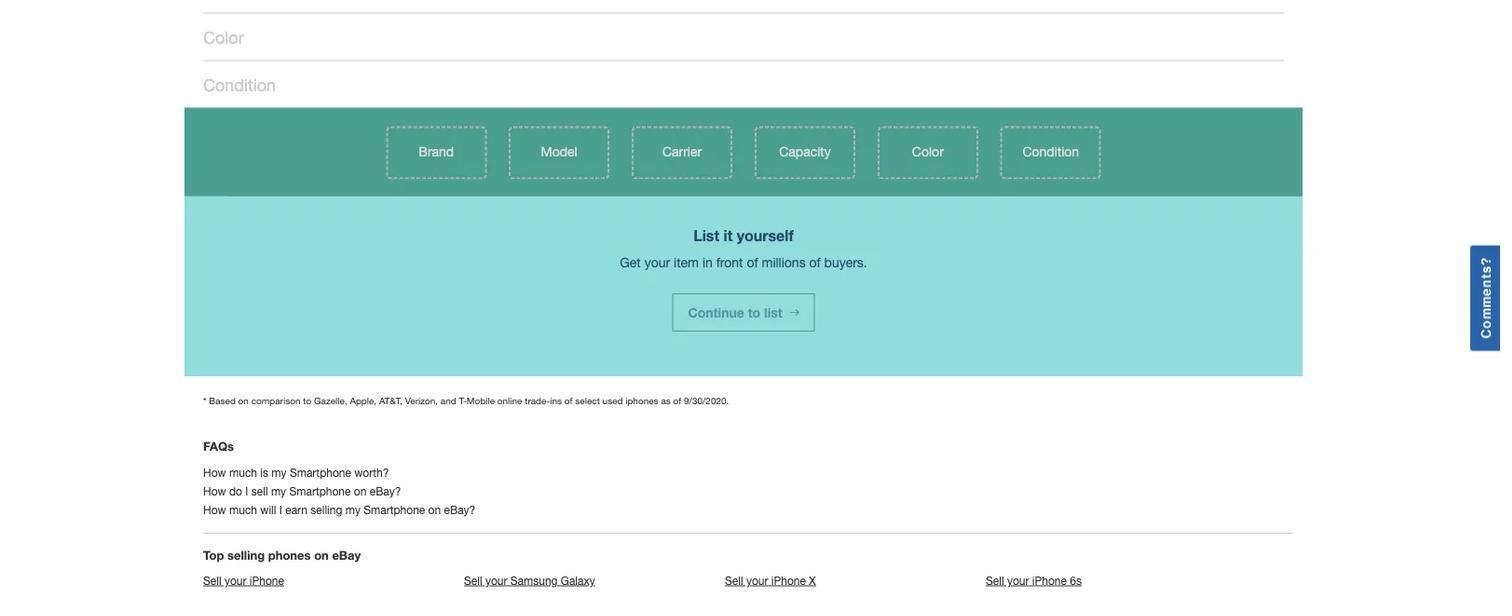 Task type: vqa. For each thing, say whether or not it's contained in the screenshot.
third Sell from the left
yes



Task type: describe. For each thing, give the bounding box(es) containing it.
2 vertical spatial my
[[345, 503, 361, 516]]

iphone for sell your iphone
[[250, 574, 284, 587]]

2 how from the top
[[203, 485, 226, 498]]

1 vertical spatial condition
[[1023, 144, 1079, 159]]

selling inside how much is my smartphone worth? how do i sell my smartphone on ebay? how much will i earn selling my smartphone on ebay?
[[311, 503, 342, 516]]

gazelle,
[[314, 395, 347, 406]]

sell your samsung galaxy
[[464, 574, 595, 587]]

your for get your item in front of millions of buyers.
[[645, 254, 670, 270]]

sell your iphone link
[[203, 574, 464, 593]]

galaxy
[[561, 574, 595, 587]]

1 how from the top
[[203, 466, 226, 479]]

it
[[724, 226, 733, 244]]

0 horizontal spatial condition
[[203, 75, 276, 94]]

sell your iphone x
[[725, 574, 816, 587]]

1 vertical spatial smartphone
[[289, 485, 351, 498]]

how do i sell my smartphone on ebay? link
[[203, 485, 401, 498]]

get
[[620, 254, 641, 270]]

sell for sell your iphone 6s
[[986, 574, 1004, 587]]

sell your iphone 6s link
[[986, 574, 1247, 593]]

carrier
[[662, 144, 702, 159]]

how much is my smartphone worth? how do i sell my smartphone on ebay? how much will i earn selling my smartphone on ebay?
[[203, 466, 475, 516]]

based
[[209, 395, 236, 406]]

samsung
[[510, 574, 558, 587]]

list it yourself
[[693, 226, 794, 244]]

ins
[[550, 395, 562, 406]]

your for sell your samsung galaxy
[[485, 574, 507, 587]]

0 vertical spatial ebay?
[[370, 485, 401, 498]]

earn
[[285, 503, 307, 516]]

1 vertical spatial my
[[271, 485, 286, 498]]

1 vertical spatial color
[[912, 144, 944, 159]]

is
[[260, 466, 268, 479]]

sell your iphone 6s
[[986, 574, 1082, 587]]

t-
[[459, 395, 467, 406]]

your for sell your iphone
[[224, 574, 246, 587]]

capacity
[[779, 144, 831, 159]]

list
[[693, 226, 719, 244]]

your for sell your iphone 6s
[[1007, 574, 1029, 587]]

2 much from the top
[[229, 503, 257, 516]]

sell your iphone x link
[[725, 574, 986, 593]]

0 horizontal spatial i
[[245, 485, 248, 498]]

2 vertical spatial smartphone
[[364, 503, 425, 516]]

will
[[260, 503, 276, 516]]

model
[[541, 144, 577, 159]]

*
[[203, 395, 206, 406]]

ebay
[[332, 548, 361, 563]]

brand
[[419, 144, 454, 159]]

0 horizontal spatial selling
[[227, 548, 265, 563]]

of right "ins" at bottom left
[[565, 395, 573, 406]]

list
[[764, 305, 782, 320]]

used
[[602, 395, 623, 406]]

item
[[674, 254, 699, 270]]

trade-
[[525, 395, 550, 406]]

sell
[[251, 485, 268, 498]]

front
[[716, 254, 743, 270]]

worth?
[[354, 466, 389, 479]]

how much will i earn selling my smartphone on ebay? link
[[203, 503, 475, 516]]

6s
[[1070, 574, 1082, 587]]

select
[[575, 395, 600, 406]]

iphones
[[625, 395, 658, 406]]

continue to list button
[[672, 293, 815, 332]]



Task type: locate. For each thing, give the bounding box(es) containing it.
0 horizontal spatial iphone
[[250, 574, 284, 587]]

color
[[203, 27, 244, 47], [912, 144, 944, 159]]

much down do at the bottom of page
[[229, 503, 257, 516]]

how
[[203, 466, 226, 479], [203, 485, 226, 498], [203, 503, 226, 516]]

your inside "link"
[[224, 574, 246, 587]]

how left do at the bottom of page
[[203, 485, 226, 498]]

of
[[747, 254, 758, 270], [809, 254, 821, 270], [565, 395, 573, 406], [673, 395, 681, 406]]

iphone left 6s
[[1032, 574, 1067, 587]]

smartphone up 'how do i sell my smartphone on ebay?' link
[[290, 466, 351, 479]]

iphone for sell your iphone 6s
[[1032, 574, 1067, 587]]

3 sell from the left
[[725, 574, 743, 587]]

sell for sell your samsung galaxy
[[464, 574, 482, 587]]

0 vertical spatial to
[[748, 305, 761, 320]]

get your item in front of millions of buyers.
[[620, 254, 867, 270]]

3 how from the top
[[203, 503, 226, 516]]

at&t,
[[379, 395, 402, 406]]

4 sell from the left
[[986, 574, 1004, 587]]

buyers.
[[824, 254, 867, 270]]

1 iphone from the left
[[250, 574, 284, 587]]

1 horizontal spatial condition
[[1023, 144, 1079, 159]]

sell left 6s
[[986, 574, 1004, 587]]

sell down 'top'
[[203, 574, 221, 587]]

sell your samsung galaxy link
[[464, 574, 725, 593]]

online
[[497, 395, 522, 406]]

i
[[245, 485, 248, 498], [279, 503, 282, 516]]

your left samsung
[[485, 574, 507, 587]]

verizon,
[[405, 395, 438, 406]]

mobile
[[467, 395, 495, 406]]

ebay?
[[370, 485, 401, 498], [444, 503, 475, 516]]

sell
[[203, 574, 221, 587], [464, 574, 482, 587], [725, 574, 743, 587], [986, 574, 1004, 587]]

your for sell your iphone x
[[746, 574, 768, 587]]

0 horizontal spatial to
[[303, 395, 311, 406]]

your left x
[[746, 574, 768, 587]]

phones
[[268, 548, 311, 563]]

2 sell from the left
[[464, 574, 482, 587]]

iphone
[[250, 574, 284, 587], [771, 574, 806, 587], [1032, 574, 1067, 587]]

top selling phones on ebay
[[203, 548, 361, 563]]

arrow image
[[790, 308, 799, 317]]

iphone inside "link"
[[250, 574, 284, 587]]

iphone down top selling phones on ebay
[[250, 574, 284, 587]]

continue
[[688, 305, 744, 320]]

1 vertical spatial how
[[203, 485, 226, 498]]

0 vertical spatial much
[[229, 466, 257, 479]]

to
[[748, 305, 761, 320], [303, 395, 311, 406]]

sell inside "link"
[[203, 574, 221, 587]]

1 vertical spatial ebay?
[[444, 503, 475, 516]]

0 vertical spatial selling
[[311, 503, 342, 516]]

1 vertical spatial much
[[229, 503, 257, 516]]

much up do at the bottom of page
[[229, 466, 257, 479]]

faqs
[[203, 439, 234, 454]]

millions
[[762, 254, 806, 270]]

my
[[271, 466, 287, 479], [271, 485, 286, 498], [345, 503, 361, 516]]

1 horizontal spatial selling
[[311, 503, 342, 516]]

apple,
[[350, 395, 377, 406]]

how up 'top'
[[203, 503, 226, 516]]

in
[[702, 254, 713, 270]]

top
[[203, 548, 224, 563]]

2 vertical spatial how
[[203, 503, 226, 516]]

sell left samsung
[[464, 574, 482, 587]]

1 horizontal spatial color
[[912, 144, 944, 159]]

my down worth?
[[345, 503, 361, 516]]

i right do at the bottom of page
[[245, 485, 248, 498]]

9/30/2020.
[[684, 395, 729, 406]]

yourself
[[737, 226, 794, 244]]

do
[[229, 485, 242, 498]]

your left 6s
[[1007, 574, 1029, 587]]

1 vertical spatial selling
[[227, 548, 265, 563]]

to inside button
[[748, 305, 761, 320]]

selling up sell your iphone at the bottom left
[[227, 548, 265, 563]]

smartphone
[[290, 466, 351, 479], [289, 485, 351, 498], [364, 503, 425, 516]]

1 horizontal spatial iphone
[[771, 574, 806, 587]]

1 sell from the left
[[203, 574, 221, 587]]

of right front
[[747, 254, 758, 270]]

of right as
[[673, 395, 681, 406]]

0 vertical spatial how
[[203, 466, 226, 479]]

x
[[809, 574, 816, 587]]

2 iphone from the left
[[771, 574, 806, 587]]

* based on comparison to gazelle, apple, at&t, verizon, and t-mobile online trade-ins of select used iphones as of 9/30/2020.
[[203, 395, 729, 406]]

on
[[238, 395, 249, 406], [354, 485, 367, 498], [428, 503, 441, 516], [314, 548, 329, 563]]

to left the list
[[748, 305, 761, 320]]

1 horizontal spatial to
[[748, 305, 761, 320]]

continue to list
[[688, 305, 786, 320]]

0 horizontal spatial color
[[203, 27, 244, 47]]

0 vertical spatial condition
[[203, 75, 276, 94]]

how much is my smartphone worth? link
[[203, 466, 389, 479]]

smartphone up how much will i earn selling my smartphone on ebay? link
[[289, 485, 351, 498]]

and
[[441, 395, 456, 406]]

smartphone down worth?
[[364, 503, 425, 516]]

0 horizontal spatial ebay?
[[370, 485, 401, 498]]

sell your iphone
[[203, 574, 284, 587]]

3 iphone from the left
[[1032, 574, 1067, 587]]

how down faqs
[[203, 466, 226, 479]]

condition
[[203, 75, 276, 94], [1023, 144, 1079, 159]]

to left gazelle,
[[303, 395, 311, 406]]

0 vertical spatial my
[[271, 466, 287, 479]]

my right is
[[271, 466, 287, 479]]

selling right earn
[[311, 503, 342, 516]]

sell for sell your iphone
[[203, 574, 221, 587]]

2 horizontal spatial iphone
[[1032, 574, 1067, 587]]

your right "get"
[[645, 254, 670, 270]]

0 vertical spatial i
[[245, 485, 248, 498]]

as
[[661, 395, 671, 406]]

iphone for sell your iphone x
[[771, 574, 806, 587]]

comparison
[[251, 395, 300, 406]]

my right sell
[[271, 485, 286, 498]]

selling
[[311, 503, 342, 516], [227, 548, 265, 563]]

1 much from the top
[[229, 466, 257, 479]]

0 vertical spatial color
[[203, 27, 244, 47]]

1 vertical spatial i
[[279, 503, 282, 516]]

your down top selling phones on ebay
[[224, 574, 246, 587]]

1 horizontal spatial i
[[279, 503, 282, 516]]

1 horizontal spatial ebay?
[[444, 503, 475, 516]]

1 vertical spatial to
[[303, 395, 311, 406]]

of left buyers.
[[809, 254, 821, 270]]

i right the 'will'
[[279, 503, 282, 516]]

much
[[229, 466, 257, 479], [229, 503, 257, 516]]

your
[[645, 254, 670, 270], [224, 574, 246, 587], [485, 574, 507, 587], [746, 574, 768, 587], [1007, 574, 1029, 587]]

iphone left x
[[771, 574, 806, 587]]

sell for sell your iphone x
[[725, 574, 743, 587]]

sell left x
[[725, 574, 743, 587]]

0 vertical spatial smartphone
[[290, 466, 351, 479]]



